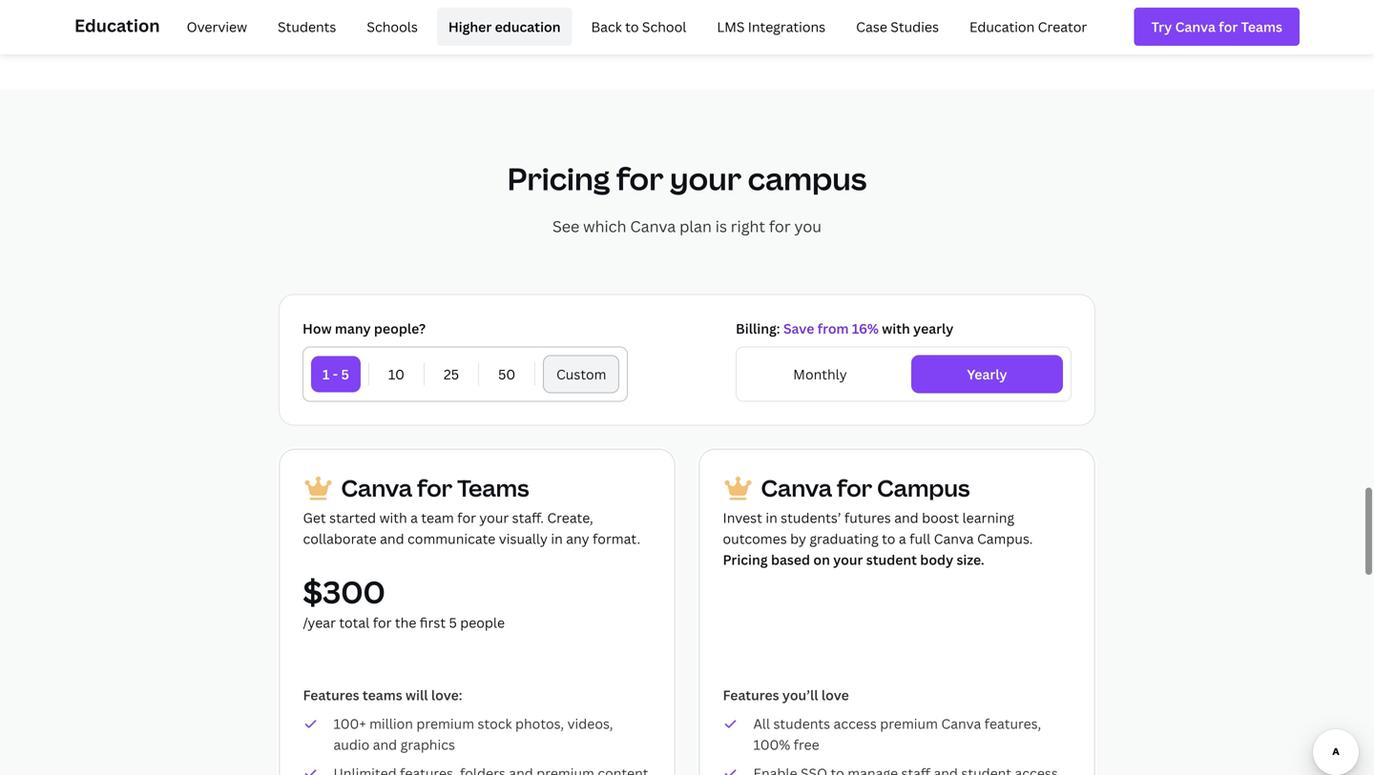 Task type: locate. For each thing, give the bounding box(es) containing it.
right
[[731, 216, 765, 237]]

for
[[616, 158, 664, 199], [769, 216, 791, 237]]

you
[[794, 216, 822, 237]]

higher education link
[[437, 8, 572, 46]]

1 vertical spatial for
[[769, 216, 791, 237]]

is
[[715, 216, 727, 237]]

0 horizontal spatial education
[[74, 14, 160, 37]]

menu bar
[[168, 8, 1099, 46]]

creator
[[1038, 18, 1087, 36]]

0 vertical spatial for
[[616, 158, 664, 199]]

1 horizontal spatial education
[[970, 18, 1035, 36]]

1 horizontal spatial for
[[769, 216, 791, 237]]

canva
[[630, 216, 676, 237]]

lms integrations link
[[706, 8, 837, 46]]

education creator link
[[958, 8, 1099, 46]]

overview
[[187, 18, 247, 36]]

your
[[670, 158, 742, 199]]

back to school
[[591, 18, 686, 36]]

integrations
[[748, 18, 826, 36]]

studies
[[891, 18, 939, 36]]

higher education
[[448, 18, 561, 36]]

back to school link
[[580, 8, 698, 46]]

case studies link
[[845, 8, 950, 46]]

for left you
[[769, 216, 791, 237]]

lms integrations
[[717, 18, 826, 36]]

menu bar inside education element
[[168, 8, 1099, 46]]

for up canva
[[616, 158, 664, 199]]

case
[[856, 18, 887, 36]]

education
[[74, 14, 160, 37], [970, 18, 1035, 36]]

which
[[583, 216, 626, 237]]

menu bar containing overview
[[168, 8, 1099, 46]]



Task type: vqa. For each thing, say whether or not it's contained in the screenshot.
right App
no



Task type: describe. For each thing, give the bounding box(es) containing it.
education for education
[[74, 14, 160, 37]]

case studies
[[856, 18, 939, 36]]

back
[[591, 18, 622, 36]]

overview link
[[175, 8, 259, 46]]

pricing
[[507, 158, 610, 199]]

education creator
[[970, 18, 1087, 36]]

school
[[642, 18, 686, 36]]

education element
[[74, 0, 1300, 53]]

schools link
[[355, 8, 429, 46]]

campus
[[748, 158, 867, 199]]

schools
[[367, 18, 418, 36]]

see
[[553, 216, 579, 237]]

0 horizontal spatial for
[[616, 158, 664, 199]]

plan
[[680, 216, 712, 237]]

lms
[[717, 18, 745, 36]]

students
[[278, 18, 336, 36]]

higher
[[448, 18, 492, 36]]

education
[[495, 18, 561, 36]]

pricing for your campus
[[507, 158, 867, 199]]

to
[[625, 18, 639, 36]]

see which canva plan is right for you
[[553, 216, 822, 237]]

students link
[[266, 8, 348, 46]]

education for education creator
[[970, 18, 1035, 36]]



